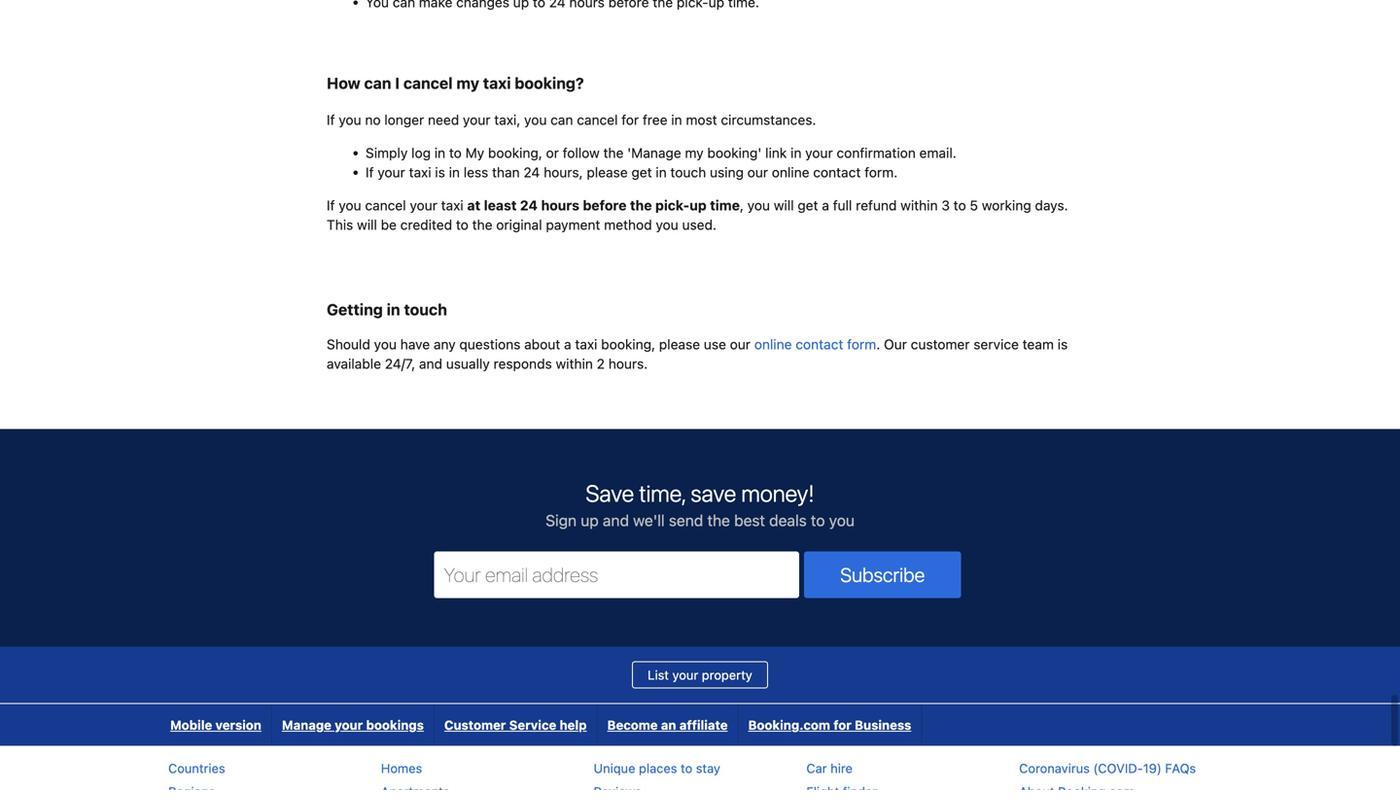 Task type: describe. For each thing, give the bounding box(es) containing it.
pick-
[[655, 197, 690, 213]]

touch inside simply log in to my booking, or follow the 'manage my booking' link in your confirmation email. if your taxi is in less than 24 hours, please get in touch using our online contact form.
[[670, 164, 706, 180]]

you up 24/7,
[[374, 337, 397, 353]]

confirmation
[[837, 145, 916, 161]]

Your email address email field
[[434, 552, 799, 599]]

booking.com
[[748, 718, 830, 733]]

to down at
[[456, 217, 469, 233]]

for inside save time, save money! footer
[[833, 718, 852, 733]]

list your property link
[[632, 662, 768, 689]]

if for no
[[327, 112, 335, 128]]

should you have any questions about a taxi booking, please use our online contact form
[[327, 337, 876, 353]]

any
[[434, 337, 456, 353]]

than
[[492, 164, 520, 180]]

be
[[381, 217, 397, 233]]

. our customer service team is available 24/7, and usually responds within 2 hours.
[[327, 337, 1068, 372]]

up inside save time, save money! sign up and we'll send the best deals to you
[[581, 512, 599, 530]]

become an affiliate link
[[597, 705, 737, 746]]

coronavirus (covid-19) faqs link
[[1019, 761, 1196, 776]]

1 vertical spatial can
[[550, 112, 573, 128]]

coronavirus
[[1019, 761, 1090, 776]]

subscribe
[[840, 564, 925, 586]]

used.
[[682, 217, 717, 233]]

list
[[648, 668, 669, 683]]

how can i cancel my taxi booking?
[[327, 74, 584, 92]]

1 vertical spatial a
[[564, 337, 571, 353]]

the up method
[[630, 197, 652, 213]]

customer service help link
[[435, 705, 597, 746]]

1 vertical spatial our
[[730, 337, 751, 353]]

payment
[[546, 217, 600, 233]]

no
[[365, 112, 381, 128]]

save time, save money! sign up and we'll send the best deals to you
[[546, 480, 855, 530]]

19)
[[1143, 761, 1162, 776]]

the inside save time, save money! sign up and we'll send the best deals to you
[[707, 512, 730, 530]]

navigation inside save time, save money! footer
[[160, 705, 922, 746]]

5
[[970, 197, 978, 213]]

time,
[[639, 480, 685, 507]]

contact inside simply log in to my booking, or follow the 'manage my booking' link in your confirmation email. if your taxi is in less than 24 hours, please get in touch using our online contact form.
[[813, 164, 861, 180]]

booking?
[[515, 74, 584, 92]]

usually
[[446, 356, 490, 372]]

if inside simply log in to my booking, or follow the 'manage my booking' link in your confirmation email. if your taxi is in less than 24 hours, please get in touch using our online contact form.
[[366, 164, 374, 180]]

in right link
[[791, 145, 802, 161]]

taxi,
[[494, 112, 520, 128]]

1 vertical spatial 24
[[520, 197, 538, 213]]

car hire link
[[806, 761, 853, 776]]

you down pick- at the left top of page
[[656, 217, 678, 233]]

1 horizontal spatial booking,
[[601, 337, 655, 353]]

manage
[[282, 718, 331, 733]]

form.
[[864, 164, 898, 180]]

in left less
[[449, 164, 460, 180]]

please inside simply log in to my booking, or follow the 'manage my booking' link in your confirmation email. if your taxi is in less than 24 hours, please get in touch using our online contact form.
[[587, 164, 628, 180]]

in down 'manage
[[656, 164, 667, 180]]

is inside simply log in to my booking, or follow the 'manage my booking' link in your confirmation email. if your taxi is in less than 24 hours, please get in touch using our online contact form.
[[435, 164, 445, 180]]

questions
[[459, 337, 521, 353]]

this
[[327, 217, 353, 233]]

countries
[[168, 761, 225, 776]]

deals
[[769, 512, 807, 530]]

customer
[[911, 337, 970, 353]]

a inside , you will get a full refund within 3 to 5 working days. this will be credited to the original payment method you used.
[[822, 197, 829, 213]]

is inside . our customer service team is available 24/7, and usually responds within 2 hours.
[[1058, 337, 1068, 353]]

available
[[327, 356, 381, 372]]

to left 5
[[954, 197, 966, 213]]

booking, inside simply log in to my booking, or follow the 'manage my booking' link in your confirmation email. if your taxi is in less than 24 hours, please get in touch using our online contact form.
[[488, 145, 542, 161]]

full
[[833, 197, 852, 213]]

team
[[1022, 337, 1054, 353]]

and inside save time, save money! sign up and we'll send the best deals to you
[[603, 512, 629, 530]]

your left taxi,
[[463, 112, 491, 128]]

homes
[[381, 761, 422, 776]]

online contact form link
[[754, 337, 876, 353]]

, you will get a full refund within 3 to 5 working days. this will be credited to the original payment method you used.
[[327, 197, 1068, 233]]

you right ,
[[747, 197, 770, 213]]

service
[[974, 337, 1019, 353]]

your up credited
[[410, 197, 437, 213]]

,
[[740, 197, 744, 213]]

0 horizontal spatial my
[[456, 74, 479, 92]]

time
[[710, 197, 740, 213]]

2 vertical spatial cancel
[[365, 197, 406, 213]]

to inside save time, save money! sign up and we'll send the best deals to you
[[811, 512, 825, 530]]

or
[[546, 145, 559, 161]]

the inside , you will get a full refund within 3 to 5 working days. this will be credited to the original payment method you used.
[[472, 217, 492, 233]]

0 vertical spatial cancel
[[403, 74, 453, 92]]

responds
[[494, 356, 552, 372]]

credited
[[400, 217, 452, 233]]

best
[[734, 512, 765, 530]]

free
[[643, 112, 667, 128]]

method
[[604, 217, 652, 233]]

form
[[847, 337, 876, 353]]

unique places to stay link
[[594, 761, 720, 776]]

about
[[524, 337, 560, 353]]

sign
[[546, 512, 577, 530]]

save
[[586, 480, 634, 507]]

money!
[[741, 480, 814, 507]]

in right the free
[[671, 112, 682, 128]]

if you no longer need your taxi, you can cancel for free in most circumstances.
[[327, 112, 816, 128]]

booking.com for business link
[[738, 705, 921, 746]]

taxi inside simply log in to my booking, or follow the 'manage my booking' link in your confirmation email. if your taxi is in less than 24 hours, please get in touch using our online contact form.
[[409, 164, 431, 180]]

help
[[560, 718, 587, 733]]

refund
[[856, 197, 897, 213]]

0 horizontal spatial can
[[364, 74, 391, 92]]

follow
[[563, 145, 600, 161]]

24/7,
[[385, 356, 415, 372]]

'manage
[[627, 145, 681, 161]]

to inside simply log in to my booking, or follow the 'manage my booking' link in your confirmation email. if your taxi is in less than 24 hours, please get in touch using our online contact form.
[[449, 145, 462, 161]]

send
[[669, 512, 703, 530]]

car
[[806, 761, 827, 776]]

1 vertical spatial contact
[[796, 337, 843, 353]]

mobile version
[[170, 718, 261, 733]]

our
[[884, 337, 907, 353]]



Task type: locate. For each thing, give the bounding box(es) containing it.
less
[[464, 164, 488, 180]]

for left the free
[[621, 112, 639, 128]]

most
[[686, 112, 717, 128]]

1 vertical spatial cancel
[[577, 112, 618, 128]]

cancel up be
[[365, 197, 406, 213]]

manage your bookings link
[[272, 705, 434, 746]]

your right manage
[[335, 718, 363, 733]]

version
[[215, 718, 261, 733]]

property
[[702, 668, 752, 683]]

taxi up taxi,
[[483, 74, 511, 92]]

24 right than
[[523, 164, 540, 180]]

faqs
[[1165, 761, 1196, 776]]

0 horizontal spatial within
[[556, 356, 593, 372]]

you inside save time, save money! sign up and we'll send the best deals to you
[[829, 512, 855, 530]]

places
[[639, 761, 677, 776]]

1 vertical spatial for
[[833, 718, 852, 733]]

within inside . our customer service team is available 24/7, and usually responds within 2 hours.
[[556, 356, 593, 372]]

1 horizontal spatial can
[[550, 112, 573, 128]]

hours
[[541, 197, 579, 213]]

booking'
[[707, 145, 762, 161]]

the down save
[[707, 512, 730, 530]]

your
[[463, 112, 491, 128], [805, 145, 833, 161], [378, 164, 405, 180], [410, 197, 437, 213], [672, 668, 698, 683], [335, 718, 363, 733]]

mobile
[[170, 718, 212, 733]]

and down any
[[419, 356, 442, 372]]

need
[[428, 112, 459, 128]]

my down most
[[685, 145, 704, 161]]

booking, up hours.
[[601, 337, 655, 353]]

to right deals
[[811, 512, 825, 530]]

your down simply
[[378, 164, 405, 180]]

online right 'use'
[[754, 337, 792, 353]]

manage your bookings
[[282, 718, 424, 733]]

within
[[900, 197, 938, 213], [556, 356, 593, 372]]

you
[[339, 112, 361, 128], [524, 112, 547, 128], [339, 197, 361, 213], [747, 197, 770, 213], [656, 217, 678, 233], [374, 337, 397, 353], [829, 512, 855, 530]]

for
[[621, 112, 639, 128], [833, 718, 852, 733]]

can up or at the left top of the page
[[550, 112, 573, 128]]

the down at
[[472, 217, 492, 233]]

a left "full"
[[822, 197, 829, 213]]

email.
[[919, 145, 956, 161]]

0 vertical spatial contact
[[813, 164, 861, 180]]

1 vertical spatial is
[[1058, 337, 1068, 353]]

original
[[496, 217, 542, 233]]

1 vertical spatial touch
[[404, 301, 447, 319]]

bookings
[[366, 718, 424, 733]]

will left be
[[357, 217, 377, 233]]

coronavirus (covid-19) faqs
[[1019, 761, 1196, 776]]

0 horizontal spatial get
[[631, 164, 652, 180]]

1 horizontal spatial touch
[[670, 164, 706, 180]]

up
[[690, 197, 707, 213], [581, 512, 599, 530]]

1 horizontal spatial my
[[685, 145, 704, 161]]

0 horizontal spatial touch
[[404, 301, 447, 319]]

for left business
[[833, 718, 852, 733]]

in right getting
[[387, 301, 400, 319]]

0 horizontal spatial for
[[621, 112, 639, 128]]

cancel right i
[[403, 74, 453, 92]]

online down link
[[772, 164, 809, 180]]

getting in touch
[[327, 301, 447, 319]]

my up the 'need'
[[456, 74, 479, 92]]

0 vertical spatial touch
[[670, 164, 706, 180]]

link
[[765, 145, 787, 161]]

2
[[597, 356, 605, 372]]

1 vertical spatial booking,
[[601, 337, 655, 353]]

if up this
[[327, 197, 335, 213]]

1 vertical spatial and
[[603, 512, 629, 530]]

touch up 'have'
[[404, 301, 447, 319]]

navigation containing mobile version
[[160, 705, 922, 746]]

your right link
[[805, 145, 833, 161]]

0 horizontal spatial is
[[435, 164, 445, 180]]

1 vertical spatial within
[[556, 356, 593, 372]]

if down simply
[[366, 164, 374, 180]]

0 vertical spatial and
[[419, 356, 442, 372]]

1 horizontal spatial and
[[603, 512, 629, 530]]

and inside . our customer service team is available 24/7, and usually responds within 2 hours.
[[419, 356, 442, 372]]

online inside simply log in to my booking, or follow the 'manage my booking' link in your confirmation email. if your taxi is in less than 24 hours, please get in touch using our online contact form.
[[772, 164, 809, 180]]

is left less
[[435, 164, 445, 180]]

1 vertical spatial up
[[581, 512, 599, 530]]

1 vertical spatial my
[[685, 145, 704, 161]]

cancel up "follow"
[[577, 112, 618, 128]]

if down how
[[327, 112, 335, 128]]

is right team
[[1058, 337, 1068, 353]]

homes link
[[381, 761, 422, 776]]

your right list
[[672, 668, 698, 683]]

stay
[[696, 761, 720, 776]]

simply log in to my booking, or follow the 'manage my booking' link in your confirmation email. if your taxi is in less than 24 hours, please get in touch using our online contact form.
[[366, 145, 956, 180]]

my
[[465, 145, 484, 161]]

should
[[327, 337, 370, 353]]

business
[[855, 718, 911, 733]]

0 vertical spatial please
[[587, 164, 628, 180]]

you up this
[[339, 197, 361, 213]]

0 vertical spatial my
[[456, 74, 479, 92]]

1 horizontal spatial within
[[900, 197, 938, 213]]

circumstances.
[[721, 112, 816, 128]]

the right "follow"
[[603, 145, 624, 161]]

0 horizontal spatial and
[[419, 356, 442, 372]]

save time, save money! footer
[[0, 428, 1400, 790]]

0 vertical spatial for
[[621, 112, 639, 128]]

can left i
[[364, 74, 391, 92]]

touch up pick- at the left top of page
[[670, 164, 706, 180]]

getting
[[327, 301, 383, 319]]

0 vertical spatial will
[[774, 197, 794, 213]]

0 vertical spatial a
[[822, 197, 829, 213]]

.
[[876, 337, 880, 353]]

before
[[583, 197, 627, 213]]

service
[[509, 718, 556, 733]]

get down 'manage
[[631, 164, 652, 180]]

in right log
[[434, 145, 445, 161]]

get inside simply log in to my booking, or follow the 'manage my booking' link in your confirmation email. if your taxi is in less than 24 hours, please get in touch using our online contact form.
[[631, 164, 652, 180]]

have
[[400, 337, 430, 353]]

booking, up than
[[488, 145, 542, 161]]

our inside simply log in to my booking, or follow the 'manage my booking' link in your confirmation email. if your taxi is in less than 24 hours, please get in touch using our online contact form.
[[747, 164, 768, 180]]

will right ,
[[774, 197, 794, 213]]

working
[[982, 197, 1031, 213]]

taxi down log
[[409, 164, 431, 180]]

get inside , you will get a full refund within 3 to 5 working days. this will be credited to the original payment method you used.
[[798, 197, 818, 213]]

customer service help
[[444, 718, 587, 733]]

how
[[327, 74, 360, 92]]

the inside simply log in to my booking, or follow the 'manage my booking' link in your confirmation email. if your taxi is in less than 24 hours, please get in touch using our online contact form.
[[603, 145, 624, 161]]

please down "follow"
[[587, 164, 628, 180]]

within left 2
[[556, 356, 593, 372]]

and down the save
[[603, 512, 629, 530]]

you right taxi,
[[524, 112, 547, 128]]

a right about
[[564, 337, 571, 353]]

log
[[411, 145, 431, 161]]

get
[[631, 164, 652, 180], [798, 197, 818, 213]]

1 horizontal spatial please
[[659, 337, 700, 353]]

please left 'use'
[[659, 337, 700, 353]]

0 vertical spatial our
[[747, 164, 768, 180]]

if
[[327, 112, 335, 128], [366, 164, 374, 180], [327, 197, 335, 213]]

booking.com for business
[[748, 718, 911, 733]]

0 vertical spatial is
[[435, 164, 445, 180]]

contact up "full"
[[813, 164, 861, 180]]

and
[[419, 356, 442, 372], [603, 512, 629, 530]]

to left stay
[[681, 761, 692, 776]]

cancel
[[403, 74, 453, 92], [577, 112, 618, 128], [365, 197, 406, 213]]

my inside simply log in to my booking, or follow the 'manage my booking' link in your confirmation email. if your taxi is in less than 24 hours, please get in touch using our online contact form.
[[685, 145, 704, 161]]

1 vertical spatial please
[[659, 337, 700, 353]]

taxi left at
[[441, 197, 463, 213]]

navigation
[[160, 705, 922, 746]]

2 vertical spatial if
[[327, 197, 335, 213]]

1 vertical spatial if
[[366, 164, 374, 180]]

1 vertical spatial get
[[798, 197, 818, 213]]

to left my
[[449, 145, 462, 161]]

1 vertical spatial online
[[754, 337, 792, 353]]

save
[[691, 480, 736, 507]]

0 horizontal spatial will
[[357, 217, 377, 233]]

hours.
[[608, 356, 648, 372]]

within left '3'
[[900, 197, 938, 213]]

countries link
[[168, 761, 225, 776]]

our down link
[[747, 164, 768, 180]]

within inside , you will get a full refund within 3 to 5 working days. this will be credited to the original payment method you used.
[[900, 197, 938, 213]]

mobile version link
[[160, 705, 271, 746]]

up right sign
[[581, 512, 599, 530]]

i
[[395, 74, 400, 92]]

3
[[941, 197, 950, 213]]

0 vertical spatial online
[[772, 164, 809, 180]]

using
[[710, 164, 744, 180]]

our right 'use'
[[730, 337, 751, 353]]

0 vertical spatial if
[[327, 112, 335, 128]]

1 horizontal spatial a
[[822, 197, 829, 213]]

1 vertical spatial will
[[357, 217, 377, 233]]

0 vertical spatial get
[[631, 164, 652, 180]]

in
[[671, 112, 682, 128], [434, 145, 445, 161], [791, 145, 802, 161], [449, 164, 460, 180], [656, 164, 667, 180], [387, 301, 400, 319]]

0 vertical spatial within
[[900, 197, 938, 213]]

0 horizontal spatial booking,
[[488, 145, 542, 161]]

if for cancel
[[327, 197, 335, 213]]

0 vertical spatial can
[[364, 74, 391, 92]]

0 horizontal spatial a
[[564, 337, 571, 353]]

24 inside simply log in to my booking, or follow the 'manage my booking' link in your confirmation email. if your taxi is in less than 24 hours, please get in touch using our online contact form.
[[523, 164, 540, 180]]

24 up "original"
[[520, 197, 538, 213]]

least
[[484, 197, 517, 213]]

0 vertical spatial 24
[[523, 164, 540, 180]]

1 horizontal spatial get
[[798, 197, 818, 213]]

0 horizontal spatial please
[[587, 164, 628, 180]]

to
[[449, 145, 462, 161], [954, 197, 966, 213], [456, 217, 469, 233], [811, 512, 825, 530], [681, 761, 692, 776]]

(covid-
[[1093, 761, 1143, 776]]

your inside 'link'
[[672, 668, 698, 683]]

contact left form at right top
[[796, 337, 843, 353]]

1 horizontal spatial will
[[774, 197, 794, 213]]

use
[[704, 337, 726, 353]]

at
[[467, 197, 480, 213]]

please
[[587, 164, 628, 180], [659, 337, 700, 353]]

can
[[364, 74, 391, 92], [550, 112, 573, 128]]

subscribe button
[[804, 552, 961, 599]]

24
[[523, 164, 540, 180], [520, 197, 538, 213]]

0 horizontal spatial up
[[581, 512, 599, 530]]

become
[[607, 718, 658, 733]]

1 horizontal spatial is
[[1058, 337, 1068, 353]]

longer
[[384, 112, 424, 128]]

you right deals
[[829, 512, 855, 530]]

days.
[[1035, 197, 1068, 213]]

0 vertical spatial up
[[690, 197, 707, 213]]

an
[[661, 718, 676, 733]]

get left "full"
[[798, 197, 818, 213]]

up up used.
[[690, 197, 707, 213]]

taxi up 2
[[575, 337, 597, 353]]

the
[[603, 145, 624, 161], [630, 197, 652, 213], [472, 217, 492, 233], [707, 512, 730, 530]]

you left no
[[339, 112, 361, 128]]

1 horizontal spatial up
[[690, 197, 707, 213]]

1 horizontal spatial for
[[833, 718, 852, 733]]

0 vertical spatial booking,
[[488, 145, 542, 161]]

become an affiliate
[[607, 718, 728, 733]]



Task type: vqa. For each thing, say whether or not it's contained in the screenshot.
middle If
yes



